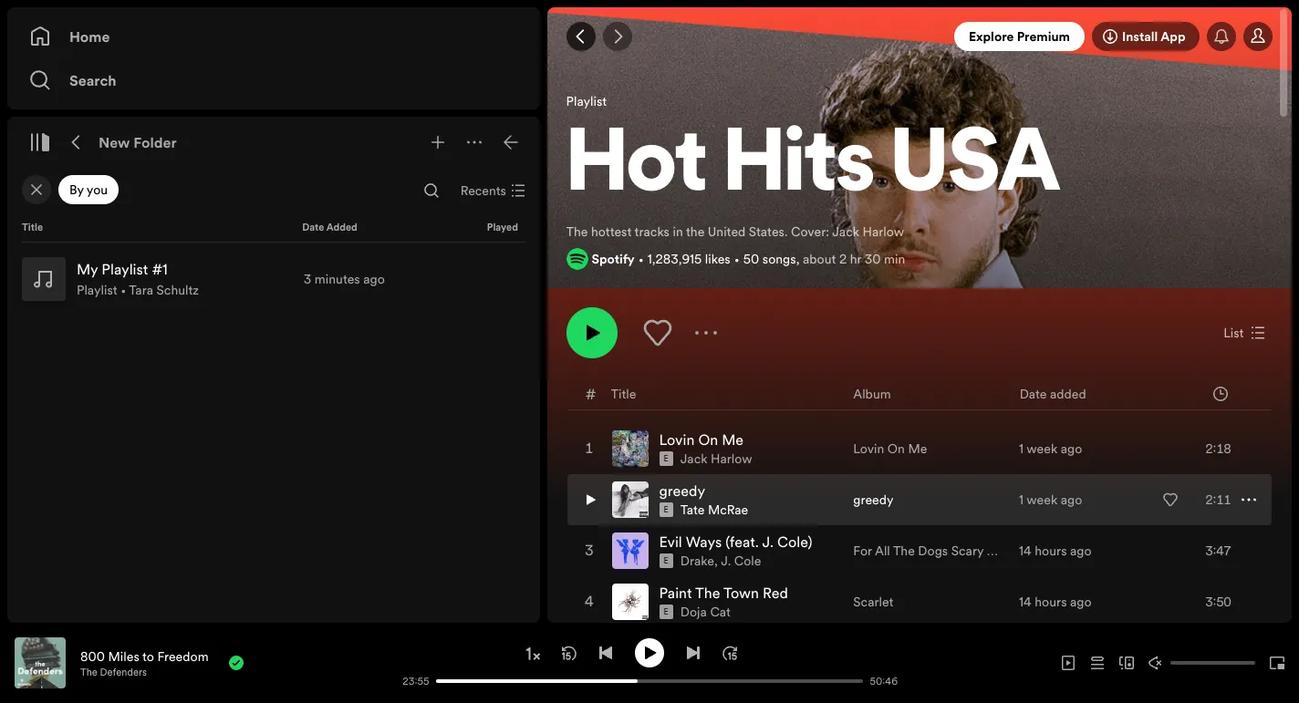 Task type: describe. For each thing, give the bounding box(es) containing it.
ago for (feat.
[[1070, 542, 1092, 560]]

doja cat link
[[680, 603, 731, 621]]

search link
[[29, 62, 518, 99]]

800 miles to freedom the defenders
[[80, 647, 209, 679]]

paint the town red cell
[[612, 577, 795, 627]]

play greedy by tate mcrae image
[[582, 489, 597, 511]]

connect to a device image
[[1119, 656, 1134, 671]]

explore premium button
[[954, 22, 1085, 51]]

on for lovin on me
[[887, 440, 905, 458]]

explicit element for lovin on me
[[659, 451, 673, 466]]

jack harlow link
[[680, 450, 752, 468]]

jack harlow
[[680, 450, 752, 468]]

cole
[[734, 552, 761, 570]]

#
[[586, 384, 596, 404]]

go forward image
[[610, 29, 624, 44]]

2:18
[[1206, 440, 1231, 458]]

doja
[[680, 603, 707, 621]]

cat
[[710, 603, 731, 621]]

paint
[[659, 583, 692, 603]]

23:55
[[403, 675, 429, 688]]

now playing view image
[[43, 646, 57, 660]]

1 week ago for greedy
[[1019, 491, 1082, 509]]

50
[[743, 250, 759, 268]]

greedy for greedy e
[[659, 481, 705, 501]]

drake link
[[680, 552, 714, 570]]

group inside 'main' element
[[15, 250, 533, 308]]

e inside lovin on me e
[[664, 453, 668, 464]]

greedy e
[[659, 481, 705, 515]]

j. inside evil ways (feat. j. cole) e
[[762, 532, 774, 552]]

explicit element for evil ways (feat. j. cole)
[[659, 554, 673, 568]]

14 for paint the town red
[[1019, 593, 1032, 611]]

explicit element for greedy
[[659, 503, 673, 517]]

30
[[865, 250, 881, 268]]

the hottest tracks in the united states. cover: jack harlow
[[566, 222, 904, 241]]

red
[[763, 583, 788, 603]]

50 songs , about 2 hr 30 min
[[743, 250, 905, 268]]

scarlet
[[853, 593, 893, 611]]

the
[[686, 222, 705, 241]]

j. cole link
[[721, 552, 761, 570]]

spotify
[[592, 250, 635, 268]]

scarlet link
[[853, 593, 893, 611]]

schultz
[[156, 281, 199, 299]]

50:46
[[870, 675, 898, 688]]

by you
[[69, 181, 108, 199]]

harlow inside lovin on me cell
[[711, 450, 752, 468]]

0 horizontal spatial lovin on me link
[[659, 430, 744, 450]]

Recents, List view field
[[446, 176, 536, 205]]

install app link
[[1092, 22, 1200, 51]]

folder
[[133, 132, 177, 152]]

1 for greedy
[[1019, 491, 1024, 509]]

ago for town
[[1070, 593, 1092, 611]]

freedom
[[157, 647, 209, 665]]

install
[[1122, 27, 1158, 46]]

playlist for playlist
[[566, 92, 607, 110]]

1,283,915
[[648, 250, 702, 268]]

album
[[853, 385, 891, 403]]

hr
[[850, 250, 861, 268]]

added
[[326, 221, 357, 234]]

town
[[723, 583, 759, 603]]

cole)
[[777, 532, 812, 552]]

paint the town red link
[[659, 583, 788, 603]]

tate mcrae link
[[680, 501, 748, 519]]

united
[[708, 222, 746, 241]]

play image
[[642, 645, 657, 660]]

what's new image
[[1215, 29, 1229, 44]]

date for date added
[[302, 221, 324, 234]]

hot hits usa grid
[[548, 377, 1291, 703]]

search in your library image
[[424, 183, 439, 198]]

hottest
[[591, 222, 632, 241]]

evil
[[659, 532, 682, 552]]

1 horizontal spatial greedy link
[[853, 491, 894, 509]]

install app
[[1122, 27, 1185, 46]]

week for lovin on me
[[1027, 440, 1058, 458]]

to
[[142, 647, 154, 665]]

me for lovin on me e
[[722, 430, 744, 450]]

in
[[673, 222, 683, 241]]

explore premium
[[969, 27, 1070, 46]]

3:47
[[1206, 542, 1231, 560]]

new folder button
[[95, 128, 180, 157]]

main element
[[7, 7, 540, 623]]

playlist • tara schultz
[[77, 281, 199, 299]]

(feat.
[[725, 532, 759, 552]]

drake
[[680, 552, 714, 570]]

e inside paint the town red e
[[664, 607, 668, 618]]

1 horizontal spatial lovin on me link
[[853, 440, 927, 458]]

lovin for lovin on me
[[853, 440, 884, 458]]

recents
[[460, 182, 506, 200]]

tate mcrae
[[680, 501, 748, 519]]

go back image
[[573, 29, 588, 44]]

drake , j. cole
[[680, 552, 761, 570]]

likes
[[705, 250, 730, 268]]

by
[[69, 181, 84, 199]]

songs
[[762, 250, 796, 268]]

greedy row
[[567, 474, 1272, 525]]

800
[[80, 647, 105, 665]]

tate
[[680, 501, 705, 519]]

you
[[87, 181, 108, 199]]

duration element
[[1214, 387, 1228, 401]]



Task type: locate. For each thing, give the bounding box(es) containing it.
2:11 cell
[[1164, 475, 1257, 524]]

1 vertical spatial 1 week ago
[[1019, 491, 1082, 509]]

2 hours from the top
[[1035, 593, 1067, 611]]

explicit element inside greedy cell
[[659, 503, 673, 517]]

List button
[[1216, 318, 1273, 347]]

1 vertical spatial jack
[[680, 450, 708, 468]]

spotify link
[[592, 250, 635, 268]]

0 horizontal spatial playlist
[[77, 281, 117, 299]]

3 explicit element from the top
[[659, 554, 673, 568]]

0 horizontal spatial date
[[302, 221, 324, 234]]

the inside 800 miles to freedom the defenders
[[80, 665, 97, 679]]

explicit element inside evil ways (feat. j. cole) cell
[[659, 554, 673, 568]]

14 hours ago for evil ways (feat. j. cole)
[[1019, 542, 1092, 560]]

hot hits usa
[[566, 124, 1060, 212]]

now playing: 800 miles to freedom by the defenders footer
[[15, 638, 393, 689]]

lovin on me link up greedy e
[[659, 430, 744, 450]]

1,283,915 likes
[[648, 250, 730, 268]]

1 14 hours ago from the top
[[1019, 542, 1092, 560]]

2 14 from the top
[[1019, 593, 1032, 611]]

1 vertical spatial ,
[[714, 552, 718, 570]]

1 vertical spatial week
[[1027, 491, 1058, 509]]

e
[[664, 453, 668, 464], [664, 504, 668, 515], [664, 555, 668, 566], [664, 607, 668, 618]]

# row
[[567, 378, 1272, 411]]

1 e from the top
[[664, 453, 668, 464]]

1 horizontal spatial greedy
[[853, 491, 894, 509]]

1 horizontal spatial lovin
[[853, 440, 884, 458]]

0 vertical spatial date
[[302, 221, 324, 234]]

lovin inside lovin on me e
[[659, 430, 695, 450]]

explicit element down evil
[[659, 554, 673, 568]]

defenders
[[100, 665, 147, 679]]

hot
[[566, 124, 707, 212]]

1 vertical spatial playlist
[[77, 281, 117, 299]]

1 week ago inside greedy row
[[1019, 491, 1082, 509]]

premium
[[1017, 27, 1070, 46]]

e inside evil ways (feat. j. cole) e
[[664, 555, 668, 566]]

title inside # row
[[611, 385, 636, 403]]

14 for evil ways (feat. j. cole)
[[1019, 542, 1032, 560]]

0 horizontal spatial on
[[698, 430, 718, 450]]

lovin up greedy e
[[659, 430, 695, 450]]

playlist
[[566, 92, 607, 110], [77, 281, 117, 299]]

lovin on me link down 'album'
[[853, 440, 927, 458]]

2 e from the top
[[664, 504, 668, 515]]

skip forward 15 seconds image
[[723, 645, 737, 660]]

evil ways (feat. j. cole) link
[[659, 532, 812, 552]]

0 vertical spatial week
[[1027, 440, 1058, 458]]

0 horizontal spatial greedy
[[659, 481, 705, 501]]

1 1 from the top
[[1019, 440, 1024, 458]]

1 vertical spatial hours
[[1035, 593, 1067, 611]]

800 miles to freedom link
[[80, 647, 209, 665]]

date added
[[302, 221, 357, 234]]

greedy cell
[[612, 475, 756, 524]]

lovin on me link
[[659, 430, 744, 450], [853, 440, 927, 458]]

on up greedy row
[[887, 440, 905, 458]]

search
[[69, 70, 116, 90]]

4 e from the top
[[664, 607, 668, 618]]

0 vertical spatial title
[[22, 221, 43, 234]]

1 14 from the top
[[1019, 542, 1032, 560]]

date
[[302, 221, 324, 234], [1020, 385, 1047, 403]]

week for greedy
[[1027, 491, 1058, 509]]

lovin on me cell
[[612, 424, 760, 473]]

1 horizontal spatial title
[[611, 385, 636, 403]]

1 vertical spatial date
[[1020, 385, 1047, 403]]

1 horizontal spatial me
[[908, 440, 927, 458]]

week
[[1027, 440, 1058, 458], [1027, 491, 1058, 509]]

explicit element inside lovin on me cell
[[659, 451, 673, 466]]

1
[[1019, 440, 1024, 458], [1019, 491, 1024, 509]]

on
[[698, 430, 718, 450], [887, 440, 905, 458]]

1 for lovin on me
[[1019, 440, 1024, 458]]

0 horizontal spatial j.
[[721, 552, 731, 570]]

ago inside greedy row
[[1061, 491, 1082, 509]]

1 vertical spatial 14 hours ago
[[1019, 593, 1092, 611]]

e down evil
[[664, 555, 668, 566]]

on inside lovin on me e
[[698, 430, 718, 450]]

0 vertical spatial ,
[[796, 250, 800, 268]]

app
[[1161, 27, 1185, 46]]

2 week from the top
[[1027, 491, 1058, 509]]

week inside greedy row
[[1027, 491, 1058, 509]]

1 1 week ago from the top
[[1019, 440, 1082, 458]]

1 vertical spatial 14
[[1019, 593, 1032, 611]]

0 vertical spatial jack
[[832, 222, 859, 241]]

2:11
[[1206, 491, 1231, 509]]

0 horizontal spatial jack
[[680, 450, 708, 468]]

title right #
[[611, 385, 636, 403]]

0 horizontal spatial harlow
[[711, 450, 752, 468]]

me inside lovin on me e
[[722, 430, 744, 450]]

0 horizontal spatial lovin
[[659, 430, 695, 450]]

player controls element
[[211, 638, 906, 688]]

date inside # row
[[1020, 385, 1047, 403]]

0 vertical spatial harlow
[[863, 222, 904, 241]]

clear filters image
[[29, 182, 44, 197]]

added
[[1050, 385, 1086, 403]]

explicit element up greedy e
[[659, 451, 673, 466]]

playlist down go back 'icon'
[[566, 92, 607, 110]]

lovin down 'album'
[[853, 440, 884, 458]]

explore
[[969, 27, 1014, 46]]

1 week from the top
[[1027, 440, 1058, 458]]

explicit element inside "paint the town red" cell
[[659, 605, 673, 619]]

e down paint
[[664, 607, 668, 618]]

date added
[[1020, 385, 1086, 403]]

1 horizontal spatial on
[[887, 440, 905, 458]]

evil ways (feat. j. cole) cell
[[612, 526, 820, 576]]

2 1 from the top
[[1019, 491, 1024, 509]]

ago
[[1061, 440, 1082, 458], [1061, 491, 1082, 509], [1070, 542, 1092, 560], [1070, 593, 1092, 611]]

1 inside greedy row
[[1019, 491, 1024, 509]]

By you checkbox
[[58, 175, 119, 204]]

1 horizontal spatial harlow
[[863, 222, 904, 241]]

1 vertical spatial the
[[695, 583, 720, 603]]

paint the town red e
[[659, 583, 788, 618]]

explicit element for paint the town red
[[659, 605, 673, 619]]

group
[[15, 250, 533, 308]]

date for date added
[[1020, 385, 1047, 403]]

none search field inside 'main' element
[[417, 176, 446, 205]]

1 horizontal spatial date
[[1020, 385, 1047, 403]]

title down clear filters image
[[22, 221, 43, 234]]

tracks
[[635, 222, 670, 241]]

e left tate
[[664, 504, 668, 515]]

0 horizontal spatial ,
[[714, 552, 718, 570]]

jack up greedy e
[[680, 450, 708, 468]]

1 horizontal spatial playlist
[[566, 92, 607, 110]]

top bar and user menu element
[[547, 7, 1292, 66]]

jack inside lovin on me cell
[[680, 450, 708, 468]]

ways
[[686, 532, 722, 552]]

explicit element
[[659, 451, 673, 466], [659, 503, 673, 517], [659, 554, 673, 568], [659, 605, 673, 619]]

0 vertical spatial the
[[566, 222, 588, 241]]

skip back 15 seconds image
[[562, 645, 577, 660]]

the
[[566, 222, 588, 241], [695, 583, 720, 603], [80, 665, 97, 679]]

1 vertical spatial 1
[[1019, 491, 1024, 509]]

0 horizontal spatial the
[[80, 665, 97, 679]]

volume off image
[[1149, 656, 1163, 671]]

greedy
[[659, 481, 705, 501], [853, 491, 894, 509]]

ago for me
[[1061, 440, 1082, 458]]

1 horizontal spatial the
[[566, 222, 588, 241]]

the defenders link
[[80, 665, 147, 679]]

2
[[839, 250, 847, 268]]

title inside 'main' element
[[22, 221, 43, 234]]

new folder
[[99, 132, 177, 152]]

hours for paint the town red
[[1035, 593, 1067, 611]]

,
[[796, 250, 800, 268], [714, 552, 718, 570]]

playlist left "•"
[[77, 281, 117, 299]]

4 explicit element from the top
[[659, 605, 673, 619]]

hits
[[723, 124, 875, 212]]

1 week ago for lovin on me
[[1019, 440, 1082, 458]]

doja cat
[[680, 603, 731, 621]]

1 hours from the top
[[1035, 542, 1067, 560]]

usa
[[891, 124, 1060, 212]]

0 horizontal spatial greedy link
[[659, 481, 705, 501]]

1 vertical spatial title
[[611, 385, 636, 403]]

0 vertical spatial 14 hours ago
[[1019, 542, 1092, 560]]

# column header
[[586, 378, 596, 410]]

on for lovin on me e
[[698, 430, 718, 450]]

jack up 2
[[832, 222, 859, 241]]

list
[[1223, 324, 1244, 342]]

spotify image
[[566, 248, 588, 270]]

lovin
[[659, 430, 695, 450], [853, 440, 884, 458]]

cover:
[[791, 222, 829, 241]]

played
[[487, 221, 518, 234]]

group containing playlist
[[15, 250, 533, 308]]

title
[[22, 221, 43, 234], [611, 385, 636, 403]]

•
[[121, 281, 126, 299]]

0 vertical spatial playlist
[[566, 92, 607, 110]]

2 explicit element from the top
[[659, 503, 673, 517]]

home link
[[29, 18, 518, 55]]

greedy for greedy
[[853, 491, 894, 509]]

None search field
[[417, 176, 446, 205]]

3:50
[[1206, 593, 1231, 611]]

playlist for playlist • tara schultz
[[77, 281, 117, 299]]

playlist inside 'main' element
[[77, 281, 117, 299]]

2:18 cell
[[1164, 424, 1257, 473]]

me for lovin on me
[[908, 440, 927, 458]]

duration image
[[1214, 387, 1228, 401]]

14 hours ago for paint the town red
[[1019, 593, 1092, 611]]

min
[[884, 250, 905, 268]]

change speed image
[[524, 645, 542, 663]]

lovin on me e
[[659, 430, 744, 464]]

harlow up 30
[[863, 222, 904, 241]]

mcrae
[[708, 501, 748, 519]]

0 horizontal spatial me
[[722, 430, 744, 450]]

0 vertical spatial 1
[[1019, 440, 1024, 458]]

1 explicit element from the top
[[659, 451, 673, 466]]

states.
[[749, 222, 788, 241]]

new
[[99, 132, 130, 152]]

0 vertical spatial 14
[[1019, 542, 1032, 560]]

1 horizontal spatial ,
[[796, 250, 800, 268]]

2 1 week ago from the top
[[1019, 491, 1082, 509]]

tara
[[129, 281, 153, 299]]

1 horizontal spatial j.
[[762, 532, 774, 552]]

date inside 'main' element
[[302, 221, 324, 234]]

e inside greedy e
[[664, 504, 668, 515]]

lovin for lovin on me e
[[659, 430, 695, 450]]

1 horizontal spatial jack
[[832, 222, 859, 241]]

home
[[69, 26, 110, 47]]

0 vertical spatial hours
[[1035, 542, 1067, 560]]

lovin on me
[[853, 440, 927, 458]]

1 vertical spatial harlow
[[711, 450, 752, 468]]

0 vertical spatial 1 week ago
[[1019, 440, 1082, 458]]

explicit element left tate
[[659, 503, 673, 517]]

2 14 hours ago from the top
[[1019, 593, 1092, 611]]

the inside paint the town red e
[[695, 583, 720, 603]]

2 vertical spatial the
[[80, 665, 97, 679]]

3 e from the top
[[664, 555, 668, 566]]

j.
[[762, 532, 774, 552], [721, 552, 731, 570]]

previous image
[[598, 645, 613, 660]]

14 hours ago
[[1019, 542, 1092, 560], [1019, 593, 1092, 611]]

harlow up mcrae
[[711, 450, 752, 468]]

miles
[[108, 647, 139, 665]]

me up greedy row
[[908, 440, 927, 458]]

next image
[[686, 645, 701, 660]]

me up mcrae
[[722, 430, 744, 450]]

, inside evil ways (feat. j. cole) cell
[[714, 552, 718, 570]]

evil ways (feat. j. cole) e
[[659, 532, 812, 566]]

hours
[[1035, 542, 1067, 560], [1035, 593, 1067, 611]]

2 horizontal spatial the
[[695, 583, 720, 603]]

e up greedy e
[[664, 453, 668, 464]]

explicit element down paint
[[659, 605, 673, 619]]

0 horizontal spatial title
[[22, 221, 43, 234]]

about
[[803, 250, 836, 268]]

greedy inside cell
[[659, 481, 705, 501]]

on up greedy e
[[698, 430, 718, 450]]

hours for evil ways (feat. j. cole)
[[1035, 542, 1067, 560]]



Task type: vqa. For each thing, say whether or not it's contained in the screenshot.
first "AGO"
no



